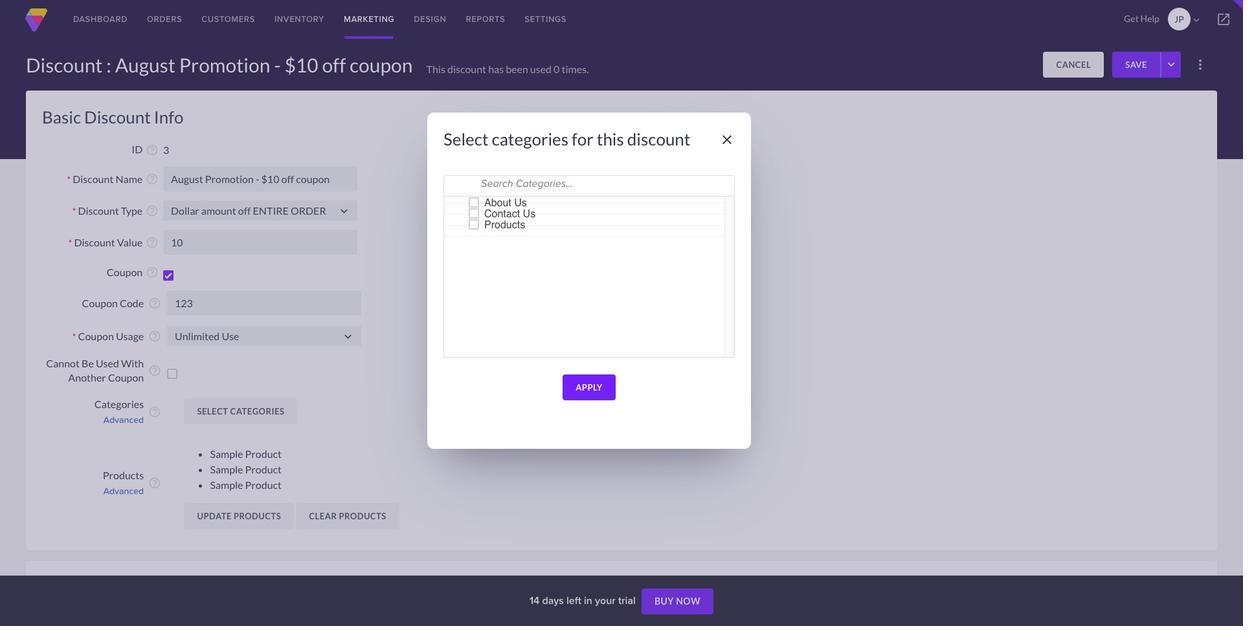 Task type: vqa. For each thing, say whether or not it's contained in the screenshot.
Display Customer Reviews Display
no



Task type: describe. For each thing, give the bounding box(es) containing it.
basic
[[42, 107, 81, 128]]

* discount name help_outline
[[67, 173, 159, 186]]


[[1191, 14, 1203, 26]]

with
[[121, 357, 144, 370]]

save link
[[1113, 52, 1161, 78]]

select categories
[[197, 407, 285, 417]]

customers
[[202, 13, 255, 25]]

update
[[197, 511, 232, 522]]

another
[[68, 372, 106, 384]]

products for clear products
[[339, 511, 386, 522]]

products advanced help_outline
[[103, 470, 161, 498]]

help_outline inside * discount name help_outline
[[146, 173, 159, 186]]

-
[[274, 53, 281, 76]]

cannot
[[46, 357, 80, 370]]

discount for * discount value help_outline
[[74, 237, 115, 249]]

14
[[530, 594, 540, 609]]

* discount value help_outline
[[68, 237, 159, 250]]

been
[[506, 62, 528, 75]]

name
[[116, 173, 143, 185]]

used
[[530, 62, 552, 75]]

be
[[82, 357, 94, 370]]

help_outline inside id help_outline 3
[[146, 144, 159, 156]]

dashboard
[[73, 13, 128, 25]]

succeed online with volusion's shopping cart software image
[[23, 8, 49, 32]]

cancel link
[[1044, 52, 1104, 78]]

advanced link for categories advanced help_outline
[[43, 414, 144, 427]]

1 sample from the top
[[210, 448, 243, 460]]

advanced for categories advanced help_outline
[[103, 414, 144, 427]]

code
[[120, 297, 144, 310]]

marketing
[[344, 13, 395, 25]]

help_outline inside * discount type help_outline
[[146, 205, 159, 218]]

discount
[[447, 62, 486, 75]]

select
[[197, 407, 228, 417]]

jp
[[1175, 14, 1184, 25]]

coupon code help_outline
[[82, 297, 161, 310]]

products for update products
[[234, 511, 281, 522]]

3 product from the top
[[245, 479, 282, 491]]

help_outline inside products advanced help_outline
[[148, 477, 161, 490]]

 for * discount type help_outline
[[337, 205, 351, 218]]

id help_outline 3
[[132, 143, 169, 156]]

1 vertical spatial info
[[119, 577, 148, 598]]

dashboard link
[[63, 0, 137, 39]]

products inside products advanced help_outline
[[103, 470, 144, 482]]

categories inside categories advanced help_outline
[[94, 398, 144, 411]]


[[1216, 12, 1232, 27]]

august
[[115, 53, 175, 76]]

help
[[1141, 13, 1160, 24]]

cancel
[[1057, 60, 1091, 70]]

0
[[554, 62, 560, 75]]

sample product sample product sample product
[[210, 448, 282, 491]]

help_outline inside * discount value help_outline
[[146, 237, 159, 250]]

used
[[96, 357, 119, 370]]

3 sample from the top
[[210, 479, 243, 491]]

* coupon usage help_outline
[[72, 330, 161, 343]]



Task type: locate. For each thing, give the bounding box(es) containing it.
buy now link
[[642, 589, 714, 615]]

has
[[488, 62, 504, 75]]

categories down cannot be used with another coupon help_outline
[[94, 398, 144, 411]]

clear products link
[[296, 504, 399, 530]]

advanced link for products advanced help_outline
[[43, 485, 144, 498]]

* up cannot
[[72, 332, 76, 343]]

* inside * discount value help_outline
[[68, 238, 72, 249]]

product down the select categories
[[245, 448, 282, 460]]

discount inside * discount type help_outline
[[78, 205, 119, 217]]

basic discount info
[[42, 107, 184, 128]]

get
[[1124, 13, 1139, 24]]

orders
[[147, 13, 182, 25]]

discount up 'id'
[[84, 107, 151, 128]]

coupon
[[350, 53, 413, 76]]

0 vertical spatial product
[[245, 448, 282, 460]]

inventory
[[275, 13, 324, 25]]

0 vertical spatial 
[[337, 205, 351, 218]]

off
[[322, 53, 346, 76]]

1 vertical spatial 
[[341, 330, 355, 344]]

* left value
[[68, 238, 72, 249]]

discount left type
[[78, 205, 119, 217]]

 for * coupon usage help_outline
[[341, 330, 355, 344]]

2 vertical spatial sample
[[210, 479, 243, 491]]

advanced for products advanced help_outline
[[103, 485, 144, 498]]

1 horizontal spatial products
[[234, 511, 281, 522]]

cannot be used with another coupon help_outline
[[46, 357, 161, 384]]

* discount type help_outline
[[72, 205, 159, 218]]

info
[[154, 107, 184, 128], [119, 577, 148, 598]]

advanced
[[103, 414, 144, 427], [103, 485, 144, 498], [42, 577, 116, 598]]

update products
[[197, 511, 281, 522]]

buy now
[[655, 597, 701, 608]]

0 horizontal spatial products
[[103, 470, 144, 482]]

usage
[[116, 330, 144, 343]]

* for * coupon usage help_outline
[[72, 332, 76, 343]]

discount inside * discount value help_outline
[[74, 237, 115, 249]]

* down * discount name help_outline
[[72, 206, 76, 217]]

coupon inside cannot be used with another coupon help_outline
[[108, 372, 144, 384]]

help_outline inside cannot be used with another coupon help_outline
[[148, 365, 161, 378]]

expand_more
[[1179, 577, 1201, 600]]

2 sample from the top
[[210, 464, 243, 476]]


[[337, 205, 351, 218], [341, 330, 355, 344]]

discount for * discount type help_outline
[[78, 205, 119, 217]]

coupon down value
[[107, 266, 143, 279]]

2 vertical spatial product
[[245, 479, 282, 491]]

2 horizontal spatial products
[[339, 511, 386, 522]]

value
[[117, 237, 143, 249]]

0 horizontal spatial categories
[[94, 398, 144, 411]]

settings
[[525, 13, 567, 25]]

1 vertical spatial sample
[[210, 464, 243, 476]]

discount left value
[[74, 237, 115, 249]]

update products link
[[184, 504, 294, 530]]

help_outline inside coupon code help_outline
[[148, 297, 161, 310]]

clear products
[[309, 511, 386, 522]]

1 product from the top
[[245, 448, 282, 460]]

1 horizontal spatial info
[[154, 107, 184, 128]]

* for * discount name help_outline
[[67, 174, 71, 185]]

coupon inside * coupon usage help_outline
[[78, 330, 114, 343]]

help_outline
[[146, 144, 159, 156], [146, 173, 159, 186], [146, 205, 159, 218], [146, 237, 159, 250], [146, 266, 159, 279], [148, 297, 161, 310], [148, 330, 161, 343], [148, 365, 161, 378], [148, 406, 161, 419], [148, 477, 161, 490]]

sample
[[210, 448, 243, 460], [210, 464, 243, 476], [210, 479, 243, 491]]

help_outline inside * coupon usage help_outline
[[148, 330, 161, 343]]

* inside * discount name help_outline
[[67, 174, 71, 185]]

product
[[245, 448, 282, 460], [245, 464, 282, 476], [245, 479, 282, 491]]

coupon inside coupon code help_outline
[[82, 297, 118, 310]]

products right clear
[[339, 511, 386, 522]]

dialog
[[427, 113, 751, 449]]

product up update products
[[245, 464, 282, 476]]

buy
[[655, 597, 674, 608]]

discount inside * discount name help_outline
[[73, 173, 114, 185]]

this
[[426, 62, 445, 75]]

design
[[414, 13, 446, 25]]

type
[[121, 205, 143, 217]]

coupon left code
[[82, 297, 118, 310]]

advanced inside categories advanced help_outline
[[103, 414, 144, 427]]

coupon up be
[[78, 330, 114, 343]]

products down categories advanced help_outline
[[103, 470, 144, 482]]

0 vertical spatial info
[[154, 107, 184, 128]]

coupon
[[107, 266, 143, 279], [82, 297, 118, 310], [78, 330, 114, 343], [108, 372, 144, 384]]

 link
[[1205, 0, 1243, 39]]

help_outline inside "coupon help_outline"
[[146, 266, 159, 279]]

0 horizontal spatial info
[[119, 577, 148, 598]]

discount left name
[[73, 173, 114, 185]]

discount : august promotion - $10 off coupon
[[26, 53, 413, 76]]

1 advanced link from the top
[[43, 414, 144, 427]]

* for * discount type help_outline
[[72, 206, 76, 217]]

get help
[[1124, 13, 1160, 24]]

discount for * discount name help_outline
[[73, 173, 114, 185]]

clear
[[309, 511, 337, 522]]

*
[[67, 174, 71, 185], [72, 206, 76, 217], [68, 238, 72, 249], [72, 332, 76, 343]]

coupon help_outline
[[107, 266, 159, 279]]

* left name
[[67, 174, 71, 185]]

help_outline inside categories advanced help_outline
[[148, 406, 161, 419]]

2 product from the top
[[245, 464, 282, 476]]

* for * discount value help_outline
[[68, 238, 72, 249]]

0 vertical spatial advanced link
[[43, 414, 144, 427]]

* inside * coupon usage help_outline
[[72, 332, 76, 343]]

promotion
[[179, 53, 270, 76]]

times.
[[562, 62, 589, 75]]

3
[[163, 144, 169, 156]]

id
[[132, 143, 143, 156]]

advanced link
[[43, 414, 144, 427], [43, 485, 144, 498]]

1 vertical spatial product
[[245, 464, 282, 476]]

categories right select
[[230, 407, 285, 417]]

1 vertical spatial advanced
[[103, 485, 144, 498]]

discount
[[26, 53, 103, 76], [84, 107, 151, 128], [73, 173, 114, 185], [78, 205, 119, 217], [74, 237, 115, 249]]

advanced inside products advanced help_outline
[[103, 485, 144, 498]]

select categories link
[[184, 399, 298, 425]]

now
[[676, 597, 701, 608]]

2 advanced link from the top
[[43, 485, 144, 498]]

1 horizontal spatial categories
[[230, 407, 285, 417]]

product up update products link
[[245, 479, 282, 491]]

products
[[103, 470, 144, 482], [234, 511, 281, 522], [339, 511, 386, 522]]

categories
[[94, 398, 144, 411], [230, 407, 285, 417]]

* inside * discount type help_outline
[[72, 206, 76, 217]]

$10
[[285, 53, 318, 76]]

2 vertical spatial advanced
[[42, 577, 116, 598]]

0 vertical spatial sample
[[210, 448, 243, 460]]

discount left :
[[26, 53, 103, 76]]

reports
[[466, 13, 505, 25]]

save
[[1126, 60, 1148, 70]]

coupon down with
[[108, 372, 144, 384]]

this discount has been used 0 times.
[[426, 62, 589, 75]]

advanced info
[[42, 577, 148, 598]]

products right update
[[234, 511, 281, 522]]

1 vertical spatial advanced link
[[43, 485, 144, 498]]

discount for basic discount info
[[84, 107, 151, 128]]

0 vertical spatial advanced
[[103, 414, 144, 427]]

categories advanced help_outline
[[94, 398, 161, 427]]

:
[[106, 53, 111, 76]]

coupon inside "coupon help_outline"
[[107, 266, 143, 279]]



